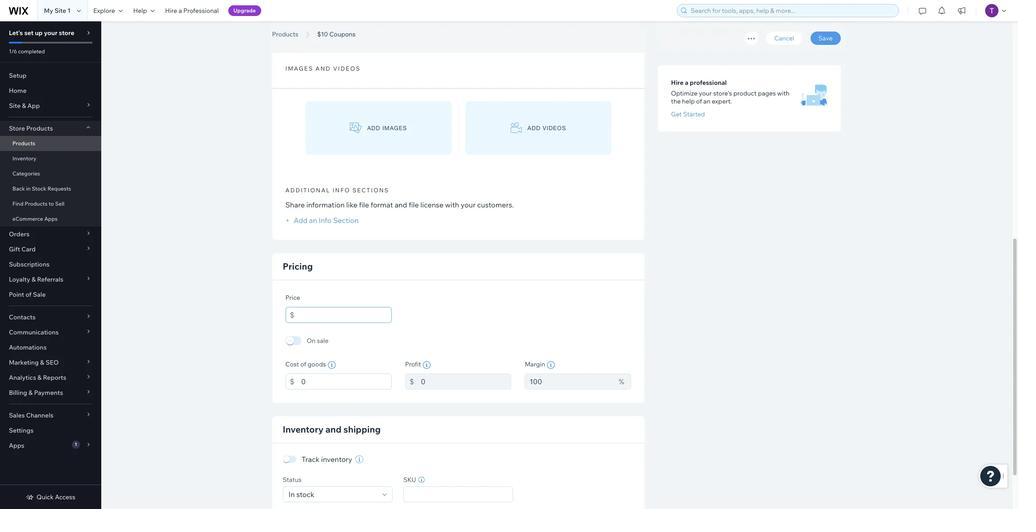 Task type: vqa. For each thing, say whether or not it's contained in the screenshot.
Communications
yes



Task type: describe. For each thing, give the bounding box(es) containing it.
save button
[[811, 32, 841, 45]]

categories link
[[0, 166, 101, 181]]

marketing & seo button
[[0, 355, 101, 370]]

subscriptions link
[[0, 257, 101, 272]]

1 vertical spatial products link
[[0, 136, 101, 151]]

like
[[346, 200, 357, 209]]

app
[[27, 102, 40, 110]]

billing
[[9, 389, 27, 397]]

sales channels button
[[0, 408, 101, 423]]

orders button
[[0, 227, 101, 242]]

find products to sell link
[[0, 196, 101, 211]]

quick
[[37, 493, 54, 501]]

hire for hire a professional
[[165, 7, 177, 15]]

optimize
[[671, 89, 698, 97]]

1 horizontal spatial apps
[[44, 215, 58, 222]]

cost of goods
[[285, 360, 326, 368]]

goods
[[308, 360, 326, 368]]

point
[[9, 291, 24, 299]]

and for shipping
[[326, 424, 342, 435]]

track inventory
[[302, 455, 352, 464]]

additional
[[285, 187, 330, 194]]

of inside optimize your store's product pages with the help of an expert.
[[696, 97, 702, 105]]

help
[[682, 97, 695, 105]]

images
[[382, 125, 407, 131]]

& for site
[[22, 102, 26, 110]]

seo
[[46, 358, 59, 366]]

stock
[[32, 185, 46, 192]]

your inside sidebar element
[[44, 29, 57, 37]]

back in stock requests
[[12, 185, 71, 192]]

settings
[[9, 426, 34, 434]]

products down store
[[12, 140, 35, 147]]

of for cost of goods
[[300, 360, 306, 368]]

quick access
[[37, 493, 75, 501]]

on
[[307, 337, 316, 345]]

ecommerce
[[12, 215, 43, 222]]

site & app
[[9, 102, 40, 110]]

explore
[[93, 7, 115, 15]]

setup link
[[0, 68, 101, 83]]

products up ecommerce apps on the top
[[25, 200, 47, 207]]

sale
[[317, 337, 329, 345]]

$10 coupons up images and videos
[[272, 19, 373, 39]]

get started link
[[671, 110, 705, 118]]

contacts
[[9, 313, 36, 321]]

add for add videos
[[528, 125, 541, 131]]

margin
[[525, 360, 545, 368]]

marketing
[[9, 358, 39, 366]]

1 inside sidebar element
[[75, 442, 77, 447]]

2 file from the left
[[409, 200, 419, 209]]

1 file from the left
[[359, 200, 369, 209]]

quick access button
[[26, 493, 75, 501]]

gallery image
[[350, 122, 362, 134]]

contacts button
[[0, 310, 101, 325]]

settings link
[[0, 423, 101, 438]]

reports
[[43, 374, 66, 382]]

add an info section link
[[285, 216, 359, 225]]

billing & payments button
[[0, 385, 101, 400]]

& for billing
[[29, 389, 33, 397]]

$10 coupons up the videos
[[317, 30, 356, 38]]

upgrade
[[233, 7, 256, 14]]

home
[[9, 87, 27, 95]]

a for professional
[[179, 7, 182, 15]]

videos
[[333, 65, 361, 72]]

communications button
[[0, 325, 101, 340]]

1 vertical spatial an
[[309, 216, 317, 225]]

additional info sections
[[285, 187, 389, 194]]

optimize your store's product pages with the help of an expert.
[[671, 89, 790, 105]]

images and videos
[[285, 65, 361, 72]]

$ down cost
[[290, 377, 294, 386]]

hire a professional link
[[160, 0, 224, 21]]

save
[[819, 34, 833, 42]]

shipping
[[344, 424, 381, 435]]

$ for %
[[410, 377, 414, 386]]

up
[[35, 29, 43, 37]]

of for point of sale
[[26, 291, 31, 299]]

1 vertical spatial and
[[395, 200, 407, 209]]

add
[[294, 216, 307, 225]]

info
[[319, 216, 332, 225]]

Search for tools, apps, help & more... field
[[688, 4, 896, 17]]

pages
[[758, 89, 776, 97]]

0 vertical spatial 1
[[68, 7, 71, 15]]

home link
[[0, 83, 101, 98]]

pricing
[[283, 261, 313, 272]]

site & app button
[[0, 98, 101, 113]]

help
[[133, 7, 147, 15]]

products inside $10 coupons form
[[272, 30, 298, 38]]

payments
[[34, 389, 63, 397]]

set
[[24, 29, 33, 37]]

access
[[55, 493, 75, 501]]

professional
[[690, 79, 727, 87]]

your inside optimize your store's product pages with the help of an expert.
[[699, 89, 712, 97]]

1 horizontal spatial $10
[[317, 30, 328, 38]]

analytics & reports
[[9, 374, 66, 382]]

1 horizontal spatial site
[[54, 7, 66, 15]]

cancel button
[[766, 32, 802, 45]]

add videos
[[528, 125, 566, 131]]

find
[[12, 200, 23, 207]]

sku
[[403, 476, 416, 484]]

a for professional
[[685, 79, 689, 87]]

loyalty & referrals
[[9, 275, 63, 283]]

billing & payments
[[9, 389, 63, 397]]

1 vertical spatial apps
[[9, 442, 24, 450]]

0 horizontal spatial with
[[445, 200, 459, 209]]

format
[[371, 200, 393, 209]]

add for add images
[[367, 125, 380, 131]]

& for loyalty
[[32, 275, 36, 283]]



Task type: locate. For each thing, give the bounding box(es) containing it.
$10 coupons form
[[101, 0, 1018, 509]]

your down the professional
[[699, 89, 712, 97]]

marketing & seo
[[9, 358, 59, 366]]

requests
[[48, 185, 71, 192]]

profit
[[405, 360, 421, 368]]

with right license
[[445, 200, 459, 209]]

on sale
[[307, 337, 329, 345]]

gift card button
[[0, 242, 101, 257]]

apps down settings
[[9, 442, 24, 450]]

information
[[306, 200, 345, 209]]

0 vertical spatial hire
[[165, 7, 177, 15]]

add images
[[367, 125, 407, 131]]

1 horizontal spatial with
[[777, 89, 790, 97]]

0 horizontal spatial an
[[309, 216, 317, 225]]

1 right my
[[68, 7, 71, 15]]

cancel
[[774, 34, 794, 42]]

section
[[333, 216, 359, 225]]

0 vertical spatial apps
[[44, 215, 58, 222]]

ecommerce apps link
[[0, 211, 101, 227]]

your left "customers."
[[461, 200, 476, 209]]

1 horizontal spatial inventory
[[283, 424, 324, 435]]

& right loyalty
[[32, 275, 36, 283]]

1 horizontal spatial file
[[409, 200, 419, 209]]

0 vertical spatial with
[[777, 89, 790, 97]]

info tooltip image for cost of goods
[[328, 361, 336, 369]]

coupons
[[304, 19, 373, 39], [329, 30, 356, 38]]

and right the format
[[395, 200, 407, 209]]

with
[[777, 89, 790, 97], [445, 200, 459, 209]]

1 horizontal spatial info tooltip image
[[423, 361, 431, 369]]

$10 up images and videos
[[317, 30, 328, 38]]

sidebar element
[[0, 21, 101, 509]]

0 vertical spatial and
[[316, 65, 331, 72]]

2 add from the left
[[528, 125, 541, 131]]

0 vertical spatial an
[[703, 97, 710, 105]]

and left shipping
[[326, 424, 342, 435]]

inventory
[[12, 155, 36, 162], [283, 424, 324, 435]]

professional
[[183, 7, 219, 15]]

gift
[[9, 245, 20, 253]]

$10 up images
[[272, 19, 300, 39]]

info
[[333, 187, 350, 194]]

ecommerce apps
[[12, 215, 58, 222]]

products inside dropdown button
[[26, 124, 53, 132]]

let's set up your store
[[9, 29, 74, 37]]

1/6 completed
[[9, 48, 45, 55]]

& for analytics
[[37, 374, 42, 382]]

point of sale
[[9, 291, 46, 299]]

1 horizontal spatial your
[[461, 200, 476, 209]]

1 down settings link
[[75, 442, 77, 447]]

1 horizontal spatial products link
[[268, 30, 303, 39]]

products link inside $10 coupons form
[[268, 30, 303, 39]]

in
[[26, 185, 31, 192]]

the
[[671, 97, 681, 105]]

2 horizontal spatial your
[[699, 89, 712, 97]]

0 vertical spatial products link
[[268, 30, 303, 39]]

0 horizontal spatial site
[[9, 102, 21, 110]]

& left reports in the bottom left of the page
[[37, 374, 42, 382]]

product
[[734, 89, 757, 97]]

track
[[302, 455, 320, 464]]

site inside popup button
[[9, 102, 21, 110]]

0 horizontal spatial 1
[[68, 7, 71, 15]]

& inside 'popup button'
[[29, 389, 33, 397]]

0 horizontal spatial a
[[179, 7, 182, 15]]

an left info
[[309, 216, 317, 225]]

0 vertical spatial inventory
[[12, 155, 36, 162]]

a inside $10 coupons form
[[685, 79, 689, 87]]

hire inside $10 coupons form
[[671, 79, 684, 87]]

0 horizontal spatial info tooltip image
[[328, 361, 336, 369]]

1 vertical spatial of
[[26, 291, 31, 299]]

1 vertical spatial hire
[[671, 79, 684, 87]]

$ for on sale
[[290, 311, 294, 319]]

back
[[12, 185, 25, 192]]

inventory up track
[[283, 424, 324, 435]]

None text field
[[421, 374, 511, 390], [525, 374, 614, 390], [421, 374, 511, 390], [525, 374, 614, 390]]

inventory inside $10 coupons form
[[283, 424, 324, 435]]

1 info tooltip image from the left
[[328, 361, 336, 369]]

file left license
[[409, 200, 419, 209]]

to
[[49, 200, 54, 207]]

an left expert.
[[703, 97, 710, 105]]

back in stock requests link
[[0, 181, 101, 196]]

1 horizontal spatial of
[[300, 360, 306, 368]]

status
[[283, 476, 302, 484]]

hire a professional
[[165, 7, 219, 15]]

upgrade button
[[228, 5, 261, 16]]

1 horizontal spatial 1
[[75, 442, 77, 447]]

0 vertical spatial site
[[54, 7, 66, 15]]

products link up images
[[268, 30, 303, 39]]

info tooltip image for profit
[[423, 361, 431, 369]]

an
[[703, 97, 710, 105], [309, 216, 317, 225]]

2 vertical spatial and
[[326, 424, 342, 435]]

info tooltip image for margin
[[547, 361, 555, 369]]

info tooltip image right profit
[[423, 361, 431, 369]]

expert.
[[712, 97, 732, 105]]

inventory for inventory
[[12, 155, 36, 162]]

gift card
[[9, 245, 36, 253]]

card
[[21, 245, 36, 253]]

hire up the optimize
[[671, 79, 684, 87]]

of
[[696, 97, 702, 105], [26, 291, 31, 299], [300, 360, 306, 368]]

1 vertical spatial your
[[699, 89, 712, 97]]

inventory link
[[0, 151, 101, 166]]

1 horizontal spatial an
[[703, 97, 710, 105]]

inventory for inventory and shipping
[[283, 424, 324, 435]]

share
[[285, 200, 305, 209]]

an inside optimize your store's product pages with the help of an expert.
[[703, 97, 710, 105]]

None text field
[[301, 307, 392, 323], [301, 374, 392, 390], [301, 307, 392, 323], [301, 374, 392, 390]]

0 horizontal spatial add
[[367, 125, 380, 131]]

orders
[[9, 230, 29, 238]]

products link
[[268, 30, 303, 39], [0, 136, 101, 151]]

help button
[[128, 0, 160, 21]]

1 horizontal spatial hire
[[671, 79, 684, 87]]

1 vertical spatial 1
[[75, 442, 77, 447]]

$ down profit
[[410, 377, 414, 386]]

let's
[[9, 29, 23, 37]]

0 horizontal spatial products link
[[0, 136, 101, 151]]

store
[[9, 124, 25, 132]]

sales channels
[[9, 411, 53, 419]]

store products button
[[0, 121, 101, 136]]

inventory and shipping
[[283, 424, 381, 435]]

site right my
[[54, 7, 66, 15]]

communications
[[9, 328, 59, 336]]

& left "seo"
[[40, 358, 44, 366]]

my
[[44, 7, 53, 15]]

store
[[59, 29, 74, 37]]

2 horizontal spatial info tooltip image
[[547, 361, 555, 369]]

add
[[367, 125, 380, 131], [528, 125, 541, 131]]

analytics & reports button
[[0, 370, 101, 385]]

1 horizontal spatial a
[[685, 79, 689, 87]]

hire a professional
[[671, 79, 727, 87]]

started
[[683, 110, 705, 118]]

1 add from the left
[[367, 125, 380, 131]]

0 vertical spatial of
[[696, 97, 702, 105]]

info tooltip image
[[328, 361, 336, 369], [423, 361, 431, 369], [547, 361, 555, 369]]

None field
[[286, 487, 380, 502], [406, 487, 510, 502], [286, 487, 380, 502], [406, 487, 510, 502]]

sales
[[9, 411, 25, 419]]

add right 'gallery' icon
[[367, 125, 380, 131]]

0 horizontal spatial of
[[26, 291, 31, 299]]

& right billing on the bottom left of the page
[[29, 389, 33, 397]]

automations link
[[0, 340, 101, 355]]

hire right help button
[[165, 7, 177, 15]]

apps down find products to sell link
[[44, 215, 58, 222]]

of inside sidebar element
[[26, 291, 31, 299]]

loyalty
[[9, 275, 30, 283]]

of right cost
[[300, 360, 306, 368]]

of left sale
[[26, 291, 31, 299]]

info tooltip image right goods
[[328, 361, 336, 369]]

hire inside hire a professional link
[[165, 7, 177, 15]]

1 horizontal spatial add
[[528, 125, 541, 131]]

and left the videos
[[316, 65, 331, 72]]

file
[[359, 200, 369, 209], [409, 200, 419, 209]]

0 horizontal spatial apps
[[9, 442, 24, 450]]

&
[[22, 102, 26, 110], [32, 275, 36, 283], [40, 358, 44, 366], [37, 374, 42, 382], [29, 389, 33, 397]]

0 vertical spatial your
[[44, 29, 57, 37]]

sell
[[55, 200, 64, 207]]

$ down price
[[290, 311, 294, 319]]

products link down store products
[[0, 136, 101, 151]]

with inside optimize your store's product pages with the help of an expert.
[[777, 89, 790, 97]]

0 horizontal spatial inventory
[[12, 155, 36, 162]]

& for marketing
[[40, 358, 44, 366]]

a left 'professional'
[[179, 7, 182, 15]]

inventory
[[321, 455, 352, 464]]

inventory inside inventory link
[[12, 155, 36, 162]]

images
[[285, 65, 313, 72]]

1 vertical spatial site
[[9, 102, 21, 110]]

& inside popup button
[[22, 102, 26, 110]]

analytics
[[9, 374, 36, 382]]

file right like
[[359, 200, 369, 209]]

my site 1
[[44, 7, 71, 15]]

3 info tooltip image from the left
[[547, 361, 555, 369]]

videos icon image
[[510, 122, 522, 134]]

0 horizontal spatial $10
[[272, 19, 300, 39]]

with right the pages
[[777, 89, 790, 97]]

1
[[68, 7, 71, 15], [75, 442, 77, 447]]

1 vertical spatial inventory
[[283, 424, 324, 435]]

and for videos
[[316, 65, 331, 72]]

products right store
[[26, 124, 53, 132]]

price
[[285, 294, 300, 302]]

info tooltip image right the margin
[[547, 361, 555, 369]]

0 horizontal spatial file
[[359, 200, 369, 209]]

2 vertical spatial of
[[300, 360, 306, 368]]

setup
[[9, 72, 27, 80]]

completed
[[18, 48, 45, 55]]

your right up
[[44, 29, 57, 37]]

hire for hire a professional
[[671, 79, 684, 87]]

customers.
[[477, 200, 514, 209]]

1 vertical spatial a
[[685, 79, 689, 87]]

of right "help"
[[696, 97, 702, 105]]

0 horizontal spatial hire
[[165, 7, 177, 15]]

add right the videos icon
[[528, 125, 541, 131]]

store products
[[9, 124, 53, 132]]

loyalty & referrals button
[[0, 272, 101, 287]]

point of sale link
[[0, 287, 101, 302]]

1/6
[[9, 48, 17, 55]]

2 vertical spatial your
[[461, 200, 476, 209]]

1 vertical spatial with
[[445, 200, 459, 209]]

automations
[[9, 343, 47, 351]]

hire
[[165, 7, 177, 15], [671, 79, 684, 87]]

0 vertical spatial a
[[179, 7, 182, 15]]

2 horizontal spatial of
[[696, 97, 702, 105]]

a up the optimize
[[685, 79, 689, 87]]

videos
[[543, 125, 566, 131]]

2 info tooltip image from the left
[[423, 361, 431, 369]]

inventory up categories
[[12, 155, 36, 162]]

get
[[671, 110, 682, 118]]

Start typing a brand name field
[[674, 23, 824, 38]]

& left 'app'
[[22, 102, 26, 110]]

products up images
[[272, 30, 298, 38]]

0 horizontal spatial your
[[44, 29, 57, 37]]

site down home
[[9, 102, 21, 110]]



